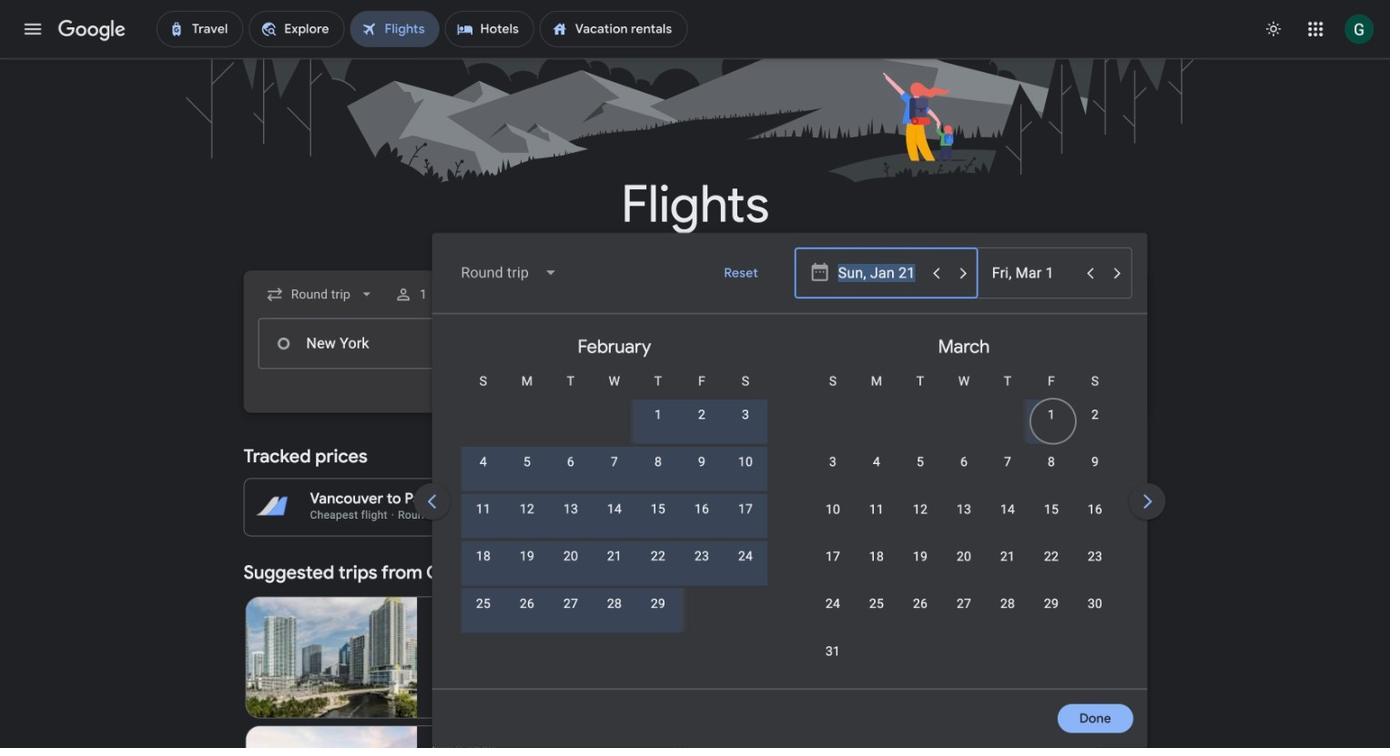 Task type: vqa. For each thing, say whether or not it's contained in the screenshot.
the sun, mar 17 'element'
yes



Task type: describe. For each thing, give the bounding box(es) containing it.
thu, feb 15 element
[[651, 500, 666, 519]]

thu, feb 1 element
[[655, 406, 662, 424]]

thu, feb 29 element
[[651, 595, 666, 613]]

tue, mar 12 element
[[913, 501, 928, 519]]

mon, mar 25 element
[[869, 595, 884, 613]]

0 vertical spatial departure text field
[[838, 249, 922, 298]]

sun, mar 17 element
[[826, 548, 840, 566]]

wed, feb 28 element
[[607, 595, 622, 613]]

2 row group from the left
[[789, 321, 1139, 686]]

sat, mar 2 element
[[1092, 406, 1099, 424]]

row down tue, feb 20 element
[[462, 587, 680, 639]]

fri, mar 15 element
[[1044, 501, 1059, 519]]

1 vertical spatial departure text field
[[837, 319, 963, 368]]

sat, mar 16 element
[[1088, 501, 1103, 519]]

fri, feb 23 element
[[695, 548, 709, 566]]

fri, mar 8 element
[[1048, 453, 1055, 471]]

sun, mar 3 element
[[829, 453, 837, 471]]

mon, mar 4 element
[[873, 453, 880, 471]]

Return text field
[[992, 249, 1076, 298]]

sun, mar 31 element
[[826, 643, 840, 661]]

sun, feb 11 element
[[476, 500, 491, 519]]

wed, mar 13 element
[[957, 501, 971, 519]]

tue, mar 5 element
[[917, 453, 924, 471]]

row up wed, mar 13 element
[[811, 445, 1117, 497]]

sat, mar 9 element
[[1092, 453, 1099, 471]]

sat, feb 10 element
[[738, 453, 753, 471]]

grid inside flight search field
[[439, 321, 1390, 700]]

sun, feb 18 element
[[476, 548, 491, 566]]

sun, feb 25 element
[[476, 595, 491, 613]]

tue, feb 27 element
[[563, 595, 578, 613]]

wed, feb 14 element
[[607, 500, 622, 519]]

fri, mar 1, return date. element
[[1048, 406, 1055, 424]]

fri, feb 2 element
[[698, 406, 706, 424]]

3 row group from the left
[[1139, 321, 1390, 682]]

 image inside tracked prices region
[[391, 509, 394, 522]]

row up wed, mar 20 element on the bottom right
[[811, 492, 1117, 544]]

sat, feb 24 element
[[738, 548, 753, 566]]

row up wed, feb 28 element
[[462, 539, 767, 591]]

477 US dollars text field
[[495, 507, 524, 522]]

thu, feb 8 element
[[655, 453, 662, 471]]

sat, mar 23 element
[[1088, 548, 1103, 566]]

row up 'sat, mar 9' element
[[1030, 390, 1117, 450]]

mon, feb 12 element
[[520, 500, 534, 519]]

thu, mar 14 element
[[1000, 501, 1015, 519]]

sun, feb 4 element
[[480, 453, 487, 471]]

tracked prices region
[[244, 435, 1147, 537]]

wed, mar 27 element
[[957, 595, 971, 613]]

next image
[[1126, 480, 1170, 523]]

tue, mar 26 element
[[913, 595, 928, 613]]

More info text field
[[810, 490, 828, 513]]



Task type: locate. For each thing, give the bounding box(es) containing it.
Flight search field
[[229, 233, 1390, 748]]

sun, mar 10 element
[[826, 501, 840, 519]]

spirit image
[[432, 650, 446, 665]]

mon, mar 18 element
[[869, 548, 884, 566]]

fri, mar 22 element
[[1044, 548, 1059, 566]]

row up wed, feb 14 element
[[462, 445, 767, 497]]

fri, feb 9 element
[[698, 453, 706, 471]]

sun, mar 24 element
[[826, 595, 840, 613]]

fri, feb 16 element
[[695, 500, 709, 519]]

row up wed, mar 27 "element"
[[811, 540, 1117, 592]]

sat, mar 30 element
[[1088, 595, 1103, 613]]

more info image
[[810, 490, 828, 508]]

tue, feb 13 element
[[563, 500, 578, 519]]

604 US dollars text field
[[489, 490, 524, 508]]

733 US dollars text field
[[1102, 507, 1131, 522]]

thu, feb 22 element
[[651, 548, 666, 566]]

thu, mar 21 element
[[1000, 548, 1015, 566]]

wed, feb 21 element
[[607, 548, 622, 566]]

tue, feb 20 element
[[563, 548, 578, 566]]

row
[[636, 390, 767, 450], [1030, 390, 1117, 450], [462, 445, 767, 497], [811, 445, 1117, 497], [462, 492, 767, 544], [811, 492, 1117, 544], [462, 539, 767, 591], [811, 540, 1117, 592], [462, 587, 680, 639], [811, 587, 1117, 639]]

wed, mar 20 element
[[957, 548, 971, 566]]

wed, feb 7 element
[[611, 453, 618, 471]]

1 row group from the left
[[440, 321, 789, 682]]

row group
[[440, 321, 789, 682], [789, 321, 1139, 686], [1139, 321, 1390, 682]]

mon, mar 11 element
[[869, 501, 884, 519]]

None field
[[447, 251, 573, 295], [258, 278, 383, 311], [447, 251, 573, 295], [258, 278, 383, 311]]

main menu image
[[22, 18, 44, 40]]

mon, feb 5 element
[[523, 453, 531, 471]]

wed, mar 6 element
[[960, 453, 968, 471]]

Departure text field
[[838, 249, 922, 298], [837, 319, 963, 368]]

fri, mar 29 element
[[1044, 595, 1059, 613]]

row up wed, feb 21 element
[[462, 492, 767, 544]]

mon, feb 19 element
[[520, 548, 534, 566]]

None text field
[[258, 318, 515, 369]]

suggested trips from charlotte region
[[244, 551, 1147, 748]]

thu, mar 7 element
[[1004, 453, 1011, 471]]

780 US dollars text field
[[1097, 490, 1131, 508]]

 image
[[391, 509, 394, 522]]

tue, feb 6 element
[[567, 453, 574, 471]]

grid
[[439, 321, 1390, 700]]

change appearance image
[[1252, 7, 1296, 51]]

row down wed, mar 20 element on the bottom right
[[811, 587, 1117, 639]]

sat, feb 17 element
[[738, 500, 753, 519]]

row up fri, feb 9 element
[[636, 390, 767, 450]]

mon, feb 26 element
[[520, 595, 534, 613]]

thu, mar 28 element
[[1000, 595, 1015, 613]]

sat, feb 3 element
[[742, 406, 749, 424]]

tue, mar 19 element
[[913, 548, 928, 566]]



